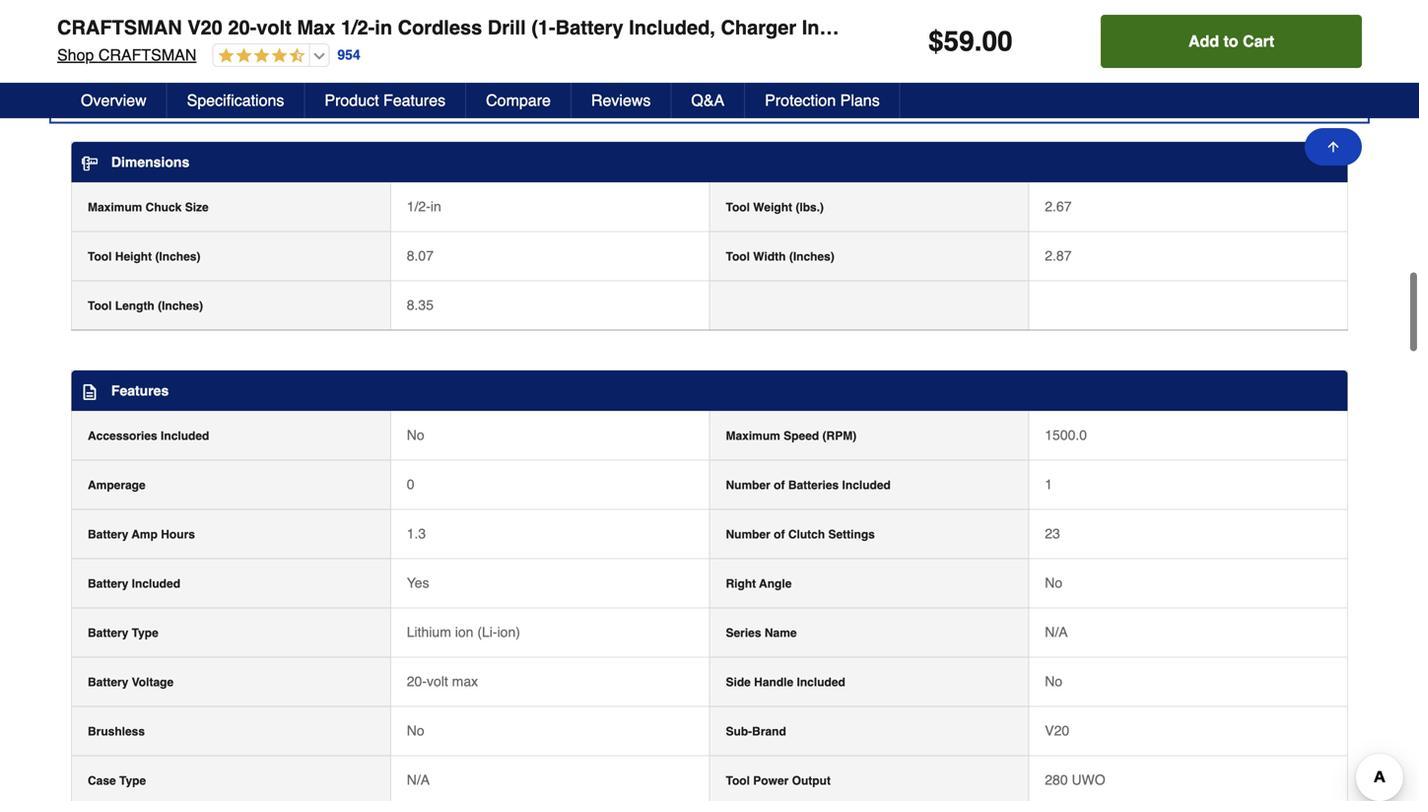 Task type: locate. For each thing, give the bounding box(es) containing it.
tool power output
[[726, 774, 831, 788]]

maximum left "chuck"
[[88, 201, 142, 215]]

1 horizontal spatial volt
[[427, 674, 448, 690]]

q&a
[[691, 91, 725, 109]]

maximum left speed
[[726, 429, 780, 443]]

right
[[726, 577, 756, 591]]

1 horizontal spatial features
[[383, 91, 446, 109]]

craftsman down residents:
[[98, 46, 197, 64]]

20- up 4.5 stars image
[[228, 16, 257, 39]]

sub-brand
[[726, 725, 786, 739]]

1 vertical spatial number
[[726, 528, 771, 542]]

features
[[383, 91, 446, 109], [111, 383, 169, 399]]

chevron up image
[[1327, 80, 1346, 100]]

0 vertical spatial number
[[726, 479, 771, 492]]

included right handle
[[797, 676, 846, 690]]

1 vertical spatial 1/2-
[[407, 199, 431, 215]]

0 vertical spatial n/a
[[1045, 625, 1068, 640]]

angle
[[759, 577, 792, 591]]

volt up 4.5 stars image
[[257, 16, 292, 39]]

1.3
[[407, 526, 426, 542]]

tool
[[726, 201, 750, 215], [88, 250, 112, 264], [726, 250, 750, 264], [88, 299, 112, 313], [726, 774, 750, 788]]

no
[[407, 427, 424, 443], [1045, 575, 1063, 591], [1045, 674, 1063, 690], [407, 723, 424, 739]]

1 of from the top
[[774, 479, 785, 492]]

0 vertical spatial of
[[774, 479, 785, 492]]

0 vertical spatial type
[[132, 627, 159, 640]]

1/2- up '8.07' at top left
[[407, 199, 431, 215]]

ca
[[73, 4, 92, 19]]

cart
[[1243, 32, 1275, 50]]

product
[[325, 91, 379, 109]]

0 horizontal spatial volt
[[257, 16, 292, 39]]

prop 65 warning(s) link
[[180, 5, 342, 24]]

volt
[[257, 16, 292, 39], [427, 674, 448, 690]]

tool left length
[[88, 299, 112, 313]]

overview
[[81, 91, 147, 109]]

20- left max
[[407, 674, 427, 690]]

prop 65 warning(s)
[[199, 7, 325, 22]]

1 vertical spatial in
[[431, 199, 441, 215]]

0 vertical spatial maximum
[[88, 201, 142, 215]]

1 vertical spatial type
[[119, 774, 146, 788]]

1500.0
[[1045, 427, 1087, 443]]

add to cart button
[[1101, 15, 1362, 68]]

0 horizontal spatial v20
[[187, 16, 223, 39]]

in up '8.07' at top left
[[431, 199, 441, 215]]

0 vertical spatial features
[[383, 91, 446, 109]]

1 vertical spatial 20-
[[407, 674, 427, 690]]

(rpm)
[[823, 429, 857, 443]]

1 horizontal spatial 1/2-
[[407, 199, 431, 215]]

amperage
[[88, 479, 146, 492]]

1/2-
[[341, 16, 375, 39], [407, 199, 431, 215]]

ion)
[[497, 625, 520, 640]]

0 horizontal spatial features
[[111, 383, 169, 399]]

1/2- up 954
[[341, 16, 375, 39]]

2 of from the top
[[774, 528, 785, 542]]

4.5 stars image
[[213, 47, 305, 66]]

0 horizontal spatial in
[[375, 16, 392, 39]]

in
[[375, 16, 392, 39], [431, 199, 441, 215]]

$ 59 . 00
[[928, 26, 1013, 57]]

(inches) right length
[[158, 299, 203, 313]]

tool left the width
[[726, 250, 750, 264]]

included
[[161, 429, 209, 443], [842, 479, 891, 492], [132, 577, 180, 591], [797, 676, 846, 690]]

v20
[[187, 16, 223, 39], [1045, 723, 1070, 739]]

maximum
[[88, 201, 142, 215], [726, 429, 780, 443]]

case type
[[88, 774, 146, 788]]

maximum for maximum speed (rpm)
[[726, 429, 780, 443]]

type
[[132, 627, 159, 640], [119, 774, 146, 788]]

280
[[1045, 772, 1068, 788]]

product features button
[[305, 83, 466, 118]]

1 vertical spatial of
[[774, 528, 785, 542]]

1 horizontal spatial in
[[431, 199, 441, 215]]

1 vertical spatial maximum
[[726, 429, 780, 443]]

battery up battery voltage
[[88, 627, 128, 640]]

type for n/a
[[119, 774, 146, 788]]

1 horizontal spatial maximum
[[726, 429, 780, 443]]

(inches)
[[155, 250, 201, 264], [789, 250, 835, 264], [158, 299, 203, 313]]

battery left voltage in the left of the page
[[88, 676, 128, 690]]

0 vertical spatial craftsman
[[57, 16, 182, 39]]

tool left the weight on the right top
[[726, 201, 750, 215]]

warning image
[[180, 6, 194, 21]]

yes
[[407, 575, 429, 591]]

clutch
[[788, 528, 825, 542]]

tool for n/a
[[726, 774, 750, 788]]

right angle
[[726, 577, 792, 591]]

shop craftsman
[[57, 46, 197, 64]]

v20 up 280
[[1045, 723, 1070, 739]]

tool weight (lbs.)
[[726, 201, 824, 215]]

1 number from the top
[[726, 479, 771, 492]]

280 uwo
[[1045, 772, 1106, 788]]

width
[[753, 250, 786, 264]]

(inches) for 8.35
[[158, 299, 203, 313]]

1 horizontal spatial v20
[[1045, 723, 1070, 739]]

battery for 20-volt max
[[88, 676, 128, 690]]

battery type
[[88, 627, 159, 640]]

2.67
[[1045, 199, 1072, 215]]

1 vertical spatial n/a
[[407, 772, 430, 788]]

in right link icon at top left
[[375, 16, 392, 39]]

number of batteries included
[[726, 479, 891, 492]]

0 vertical spatial v20
[[187, 16, 223, 39]]

prop
[[199, 7, 231, 22]]

0 horizontal spatial 20-
[[228, 16, 257, 39]]

series
[[726, 627, 761, 640]]

0 vertical spatial in
[[375, 16, 392, 39]]

0 vertical spatial volt
[[257, 16, 292, 39]]

specifications button down 4.5 stars image
[[167, 83, 305, 118]]

drill
[[488, 16, 526, 39]]

side handle included
[[726, 676, 846, 690]]

compare button
[[466, 83, 572, 118]]

specifications
[[73, 77, 233, 104], [187, 91, 284, 109]]

craftsman up shop craftsman
[[57, 16, 182, 39]]

features right product
[[383, 91, 446, 109]]

name
[[765, 627, 797, 640]]

amp
[[132, 528, 158, 542]]

brushless
[[88, 725, 145, 739]]

number
[[726, 479, 771, 492], [726, 528, 771, 542]]

battery up battery type
[[88, 577, 128, 591]]

features up accessories included
[[111, 383, 169, 399]]

number left batteries
[[726, 479, 771, 492]]

type right case
[[119, 774, 146, 788]]

0 horizontal spatial maximum
[[88, 201, 142, 215]]

battery for 1.3
[[88, 528, 128, 542]]

compare
[[486, 91, 551, 109]]

1 vertical spatial volt
[[427, 674, 448, 690]]

type for lithium ion (li-ion)
[[132, 627, 159, 640]]

reviews
[[591, 91, 651, 109]]

handle
[[754, 676, 794, 690]]

(inches) right height
[[155, 250, 201, 264]]

2 number from the top
[[726, 528, 771, 542]]

type up voltage in the left of the page
[[132, 627, 159, 640]]

number up right on the right
[[726, 528, 771, 542]]

0 horizontal spatial 1/2-
[[341, 16, 375, 39]]

residents:
[[95, 4, 160, 19]]

0
[[407, 477, 415, 492]]

volt left max
[[427, 674, 448, 690]]

of left batteries
[[774, 479, 785, 492]]

of
[[774, 479, 785, 492], [774, 528, 785, 542]]

(li-
[[477, 625, 497, 640]]

battery
[[556, 16, 624, 39], [88, 528, 128, 542], [88, 577, 128, 591], [88, 627, 128, 640], [88, 676, 128, 690]]

tool left power on the right bottom
[[726, 774, 750, 788]]

of left clutch
[[774, 528, 785, 542]]

craftsman
[[57, 16, 182, 39], [98, 46, 197, 64]]

charger
[[721, 16, 797, 39]]

v20 left 65
[[187, 16, 223, 39]]

battery left amp
[[88, 528, 128, 542]]

accessories
[[88, 429, 157, 443]]



Task type: vqa. For each thing, say whether or not it's contained in the screenshot.


Task type: describe. For each thing, give the bounding box(es) containing it.
954
[[337, 47, 360, 63]]

size
[[185, 201, 209, 215]]

uwo
[[1072, 772, 1106, 788]]

included,
[[629, 16, 716, 39]]

warning(s)
[[254, 7, 325, 22]]

reviews button
[[572, 83, 672, 118]]

sub-
[[726, 725, 752, 739]]

of for 23
[[774, 528, 785, 542]]

series name
[[726, 627, 797, 640]]

lithium
[[407, 625, 451, 640]]

output
[[792, 774, 831, 788]]

1 vertical spatial v20
[[1045, 723, 1070, 739]]

$
[[928, 26, 944, 57]]

dimensions
[[111, 154, 189, 170]]

accessories included
[[88, 429, 209, 443]]

lithium ion (li-ion)
[[407, 625, 520, 640]]

tool for 8.07
[[726, 250, 750, 264]]

voltage
[[132, 676, 174, 690]]

tool left height
[[88, 250, 112, 264]]

(1-
[[531, 16, 556, 39]]

notes image
[[82, 384, 98, 400]]

power
[[753, 774, 789, 788]]

chuck
[[146, 201, 182, 215]]

maximum speed (rpm)
[[726, 429, 857, 443]]

battery amp hours
[[88, 528, 195, 542]]

tool height (inches)
[[88, 250, 201, 264]]

1
[[1045, 477, 1053, 492]]

battery for yes
[[88, 577, 128, 591]]

ca residents:
[[73, 4, 160, 19]]

protection
[[765, 91, 836, 109]]

shop
[[57, 46, 94, 64]]

battery included
[[88, 577, 180, 591]]

battery up reviews
[[556, 16, 624, 39]]

max
[[452, 674, 478, 690]]

(inches) right the width
[[789, 250, 835, 264]]

length
[[115, 299, 155, 313]]

dimensions image
[[82, 156, 98, 171]]

1/2-in
[[407, 199, 441, 215]]

tool length (inches)
[[88, 299, 203, 313]]

overview button
[[61, 83, 167, 118]]

number for 1
[[726, 479, 771, 492]]

number for 23
[[726, 528, 771, 542]]

included right accessories
[[161, 429, 209, 443]]

tool for 1/2-in
[[726, 201, 750, 215]]

side
[[726, 676, 751, 690]]

ion
[[455, 625, 474, 640]]

of for 1
[[774, 479, 785, 492]]

0 vertical spatial 1/2-
[[341, 16, 375, 39]]

battery voltage
[[88, 676, 174, 690]]

height
[[115, 250, 152, 264]]

included down amp
[[132, 577, 180, 591]]

65
[[234, 7, 250, 22]]

batteries
[[788, 479, 839, 492]]

protection plans button
[[745, 83, 901, 118]]

8.07
[[407, 248, 434, 264]]

00
[[982, 26, 1013, 57]]

1 horizontal spatial n/a
[[1045, 625, 1068, 640]]

59
[[944, 26, 975, 57]]

specifications down shop craftsman
[[73, 77, 233, 104]]

add to cart
[[1189, 32, 1275, 50]]

hours
[[161, 528, 195, 542]]

1 vertical spatial features
[[111, 383, 169, 399]]

settings
[[828, 528, 875, 542]]

case
[[88, 774, 116, 788]]

arrow up image
[[1326, 139, 1341, 155]]

maximum for maximum chuck size
[[88, 201, 142, 215]]

0 horizontal spatial n/a
[[407, 772, 430, 788]]

1 vertical spatial craftsman
[[98, 46, 197, 64]]

23
[[1045, 526, 1060, 542]]

specifications down 4.5 stars image
[[187, 91, 284, 109]]

speed
[[784, 429, 819, 443]]

product features
[[325, 91, 446, 109]]

1 horizontal spatial 20-
[[407, 674, 427, 690]]

brand
[[752, 725, 786, 739]]

specifications button down included,
[[51, 60, 1368, 122]]

.
[[975, 26, 982, 57]]

included up settings
[[842, 479, 891, 492]]

cordless
[[398, 16, 482, 39]]

0 vertical spatial 20-
[[228, 16, 257, 39]]

(lbs.)
[[796, 201, 824, 215]]

link icon image
[[328, 8, 342, 21]]

plans
[[840, 91, 880, 109]]

(inches) for 8.07
[[155, 250, 201, 264]]

maximum chuck size
[[88, 201, 209, 215]]

battery for lithium ion (li-ion)
[[88, 627, 128, 640]]

included)
[[802, 16, 890, 39]]

number of clutch settings
[[726, 528, 875, 542]]

q&a button
[[672, 83, 745, 118]]

protection plans
[[765, 91, 880, 109]]

to
[[1224, 32, 1239, 50]]

features inside button
[[383, 91, 446, 109]]



